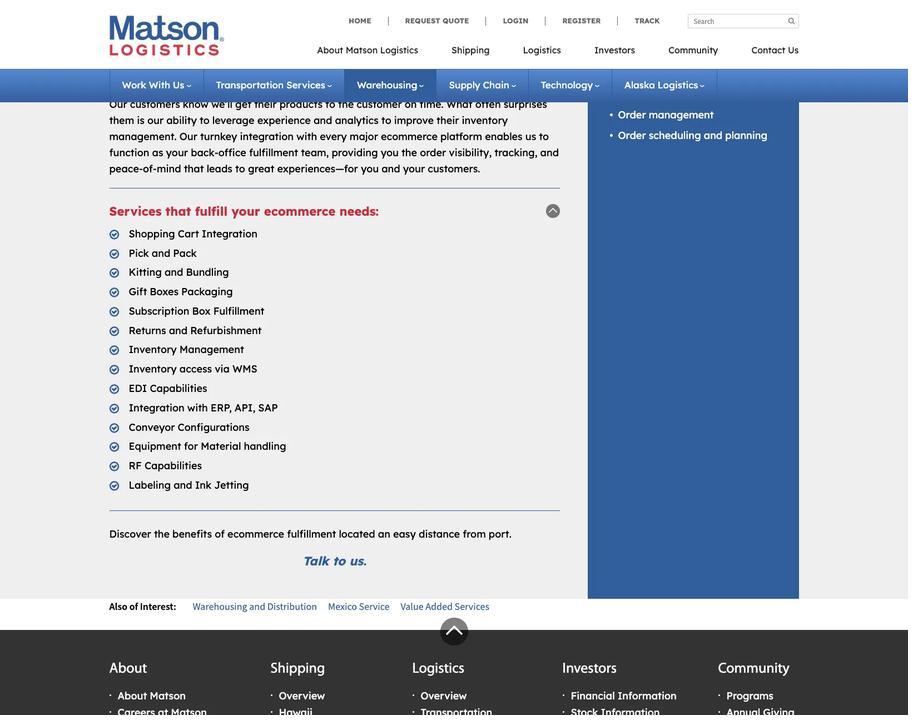 Task type: describe. For each thing, give the bounding box(es) containing it.
warehousing link
[[357, 79, 424, 91]]

logistics inside footer
[[412, 662, 464, 677]]

talk to us. link
[[303, 553, 366, 569]]

integration inside data integration and interface services (edi, ftp, xml)
[[645, 13, 699, 26]]

transportation services link
[[216, 79, 332, 91]]

financial information
[[571, 690, 677, 702]]

discover
[[109, 528, 151, 541]]

order for order scheduling and planning
[[618, 129, 646, 142]]

about matson link
[[118, 690, 186, 702]]

pack
[[173, 247, 197, 259]]

configurations
[[178, 421, 250, 434]]

inventory for inventory control and cycle counting
[[618, 71, 666, 84]]

labeling
[[129, 479, 171, 492]]

order scheduling and planning
[[618, 129, 768, 142]]

inventory control and cycle counting
[[618, 71, 752, 100]]

integration inside our customers know we'll get their products to the customer on time. what often surprises them is our ability to leverage experience and analytics to improve their inventory management. our turnkey integration with every major ecommerce platform enables us to function as your back-office fulfillment team, providing you the order visibility, tracking, and peace-of-mind that leads to great experiences—for you and your customers.
[[240, 130, 294, 143]]

every
[[320, 130, 347, 143]]

0 horizontal spatial shipping
[[271, 662, 325, 677]]

control
[[669, 71, 703, 84]]

0 vertical spatial services
[[286, 79, 325, 91]]

ecommerce for needs:
[[264, 204, 336, 219]]

chain
[[483, 79, 509, 91]]

of-
[[143, 162, 157, 175]]

1 vertical spatial you
[[361, 162, 379, 175]]

1 vertical spatial your
[[403, 162, 425, 175]]

bundling
[[186, 266, 229, 279]]

customer
[[357, 98, 402, 111]]

visibility,
[[449, 146, 492, 159]]

to down "know"
[[200, 114, 210, 127]]

providing
[[332, 146, 378, 159]]

track
[[635, 16, 660, 25]]

to down the customer
[[381, 114, 391, 127]]

and inside data integration and interface services (edi, ftp, xml)
[[702, 13, 720, 26]]

leads
[[207, 162, 232, 175]]

work
[[122, 79, 146, 91]]

shopping cart integration
[[129, 227, 258, 240]]

cycle
[[727, 71, 752, 84]]

office
[[218, 146, 246, 159]]

get
[[235, 98, 251, 111]]

api,
[[235, 402, 255, 414]]

handling
[[244, 440, 286, 453]]

mexico service
[[328, 600, 390, 613]]

added
[[426, 600, 453, 613]]

them
[[109, 114, 134, 127]]

ecommerce for fulfillment
[[228, 528, 284, 541]]

easy
[[393, 528, 416, 541]]

edi capabilities
[[129, 382, 207, 395]]

our customers know we'll get their products to the customer on time. what often surprises them is our ability to leverage experience and analytics to improve their inventory management. our turnkey integration with every major ecommerce platform enables us to function as your back-office fulfillment team, providing you the order visibility, tracking, and peace-of-mind that leads to great experiences—for you and your customers.
[[109, 98, 559, 175]]

often
[[475, 98, 501, 111]]

interest:
[[140, 600, 176, 613]]

financial
[[571, 690, 615, 702]]

contact us link
[[735, 41, 799, 64]]

peace-
[[109, 162, 143, 175]]

scheduling
[[649, 129, 701, 142]]

and inside the inventory control and cycle counting
[[706, 71, 724, 84]]

Search search field
[[688, 14, 799, 28]]

products
[[280, 98, 323, 111]]

and right tracking,
[[540, 146, 559, 159]]

wms
[[232, 363, 257, 376]]

investors inside top menu navigation
[[595, 44, 635, 56]]

supply chain link
[[449, 79, 516, 91]]

2 horizontal spatial services
[[455, 600, 489, 613]]

inventory
[[462, 114, 508, 127]]

returns
[[129, 324, 166, 337]]

and up the every
[[314, 114, 332, 127]]

kitting and bundling
[[129, 266, 229, 279]]

as
[[152, 146, 163, 159]]

and up inventory management
[[169, 324, 188, 337]]

1 vertical spatial with
[[187, 402, 208, 414]]

data
[[618, 13, 642, 26]]

tricks
[[185, 76, 222, 92]]

login
[[503, 16, 529, 25]]

from
[[463, 528, 486, 541]]

and left ink
[[174, 479, 192, 492]]

us.
[[349, 553, 366, 569]]

warehousing for warehousing
[[357, 79, 417, 91]]

section containing data integration and interface services (edi, ftp, xml)
[[574, 0, 813, 599]]

1 vertical spatial fulfillment
[[287, 528, 336, 541]]

investors inside footer
[[563, 662, 617, 677]]

labeling and ink jetting
[[129, 479, 249, 492]]

overview link for logistics
[[421, 690, 467, 702]]

all the tech tricks
[[109, 76, 222, 92]]

we'll
[[211, 98, 232, 111]]

backtop image for all the tech tricks
[[546, 77, 560, 91]]

distance
[[419, 528, 460, 541]]

interface
[[723, 13, 767, 26]]

returns and refurbishment
[[129, 324, 262, 337]]

counting
[[618, 87, 661, 100]]

talk
[[303, 553, 329, 569]]

also of interest:
[[109, 600, 176, 613]]

backtop image inside footer
[[440, 618, 468, 646]]

time.
[[420, 98, 444, 111]]

search image
[[788, 17, 795, 24]]

access
[[180, 363, 212, 376]]

investors link
[[578, 41, 652, 64]]

distribution
[[267, 600, 317, 613]]

with
[[149, 79, 170, 91]]

gift boxes packaging
[[129, 285, 233, 298]]

sap
[[258, 402, 278, 414]]

to down office
[[235, 162, 245, 175]]

1 vertical spatial our
[[179, 130, 197, 143]]

inventory for inventory management
[[129, 343, 177, 356]]

services that fulfill your ecommerce needs:
[[109, 204, 379, 219]]

turnkey
[[200, 130, 237, 143]]

is
[[137, 114, 145, 127]]

on
[[405, 98, 417, 111]]

transportation services
[[216, 79, 325, 91]]

fulfillment inside our customers know we'll get their products to the customer on time. what often surprises them is our ability to leverage experience and analytics to improve their inventory management. our turnkey integration with every major ecommerce platform enables us to function as your back-office fulfillment team, providing you the order visibility, tracking, and peace-of-mind that leads to great experiences—for you and your customers.
[[249, 146, 298, 159]]

rf
[[129, 460, 142, 472]]

1 vertical spatial integration
[[129, 402, 185, 414]]

matson for about matson
[[150, 690, 186, 702]]

management for event
[[648, 50, 713, 63]]

fulfillment
[[213, 305, 264, 318]]

footer containing about
[[0, 618, 908, 715]]

order
[[420, 146, 446, 159]]

erp,
[[211, 402, 232, 414]]

1 horizontal spatial integration
[[202, 227, 258, 240]]

improve
[[394, 114, 434, 127]]

about for about
[[109, 662, 147, 677]]

pick and pack
[[129, 247, 197, 259]]

0 horizontal spatial our
[[109, 98, 127, 111]]

matson for about matson logistics
[[346, 44, 378, 56]]



Task type: locate. For each thing, give the bounding box(es) containing it.
inventory for inventory access via wms
[[129, 363, 177, 376]]

logistics
[[380, 44, 418, 56], [523, 44, 561, 56], [658, 79, 698, 91], [412, 662, 464, 677]]

community link
[[652, 41, 735, 64]]

fulfillment
[[249, 146, 298, 159], [287, 528, 336, 541]]

0 horizontal spatial integration
[[240, 130, 294, 143]]

home
[[349, 16, 371, 25]]

community inside 'link'
[[669, 44, 718, 56]]

customers
[[130, 98, 180, 111]]

box
[[192, 305, 211, 318]]

shipping inside shipping link
[[452, 44, 490, 56]]

overview for shipping
[[279, 690, 325, 702]]

investors up financial
[[563, 662, 617, 677]]

0 vertical spatial with
[[296, 130, 317, 143]]

1 vertical spatial management
[[649, 108, 714, 121]]

order
[[618, 108, 646, 121], [618, 129, 646, 142]]

with inside our customers know we'll get their products to the customer on time. what often surprises them is our ability to leverage experience and analytics to improve their inventory management. our turnkey integration with every major ecommerce platform enables us to function as your back-office fulfillment team, providing you the order visibility, tracking, and peace-of-mind that leads to great experiences—for you and your customers.
[[296, 130, 317, 143]]

order down order management
[[618, 129, 646, 142]]

and left distribution
[[249, 600, 265, 613]]

value added services link
[[401, 600, 489, 613]]

1 vertical spatial ecommerce
[[264, 204, 336, 219]]

0 vertical spatial integration
[[202, 227, 258, 240]]

fulfillment up talk
[[287, 528, 336, 541]]

2 horizontal spatial your
[[403, 162, 425, 175]]

what
[[446, 98, 473, 111]]

0 vertical spatial warehousing
[[357, 79, 417, 91]]

their
[[254, 98, 277, 111], [437, 114, 459, 127]]

1 order from the top
[[618, 108, 646, 121]]

0 vertical spatial ecommerce
[[381, 130, 438, 143]]

experiences—for
[[277, 162, 358, 175]]

work with us link
[[122, 79, 191, 91]]

capabilities down inventory access via wms
[[150, 382, 207, 395]]

the left order
[[402, 146, 417, 159]]

1 vertical spatial investors
[[563, 662, 617, 677]]

major
[[350, 130, 378, 143]]

management up scheduling
[[649, 108, 714, 121]]

order for order management
[[618, 108, 646, 121]]

their down transportation services
[[254, 98, 277, 111]]

planning
[[725, 129, 768, 142]]

matson
[[346, 44, 378, 56], [150, 690, 186, 702]]

0 vertical spatial us
[[788, 44, 799, 56]]

and up xml)
[[702, 13, 720, 26]]

value
[[401, 600, 424, 613]]

investors down services
[[595, 44, 635, 56]]

us inside top menu navigation
[[788, 44, 799, 56]]

0 vertical spatial our
[[109, 98, 127, 111]]

0 vertical spatial matson
[[346, 44, 378, 56]]

data integration and interface services (edi, ftp, xml) link
[[618, 13, 767, 42]]

about inside top menu navigation
[[317, 44, 343, 56]]

1 horizontal spatial of
[[215, 528, 225, 541]]

capabilities up the labeling and ink jetting
[[145, 460, 202, 472]]

1 horizontal spatial integration
[[645, 13, 699, 26]]

services right "added"
[[455, 600, 489, 613]]

and down xml)
[[716, 50, 735, 63]]

capabilities for edi capabilities
[[150, 382, 207, 395]]

alerts
[[738, 50, 765, 63]]

shopping
[[129, 227, 175, 240]]

1 horizontal spatial warehousing
[[357, 79, 417, 91]]

0 horizontal spatial your
[[166, 146, 188, 159]]

of right benefits
[[215, 528, 225, 541]]

0 vertical spatial order
[[618, 108, 646, 121]]

ecommerce down improve
[[381, 130, 438, 143]]

contact us
[[752, 44, 799, 56]]

2 vertical spatial inventory
[[129, 363, 177, 376]]

2 vertical spatial about
[[118, 690, 147, 702]]

warehousing for warehousing and distribution
[[193, 600, 247, 613]]

1 horizontal spatial us
[[788, 44, 799, 56]]

0 horizontal spatial of
[[129, 600, 138, 613]]

order down counting at the top of page
[[618, 108, 646, 121]]

refurbishment
[[190, 324, 262, 337]]

0 vertical spatial that
[[184, 162, 204, 175]]

warehousing
[[357, 79, 417, 91], [193, 600, 247, 613]]

shipping link
[[435, 41, 506, 64]]

matson inside about matson logistics link
[[346, 44, 378, 56]]

and left planning
[[704, 129, 723, 142]]

0 vertical spatial about
[[317, 44, 343, 56]]

tech
[[153, 76, 181, 92]]

the
[[129, 76, 149, 92], [338, 98, 354, 111], [402, 146, 417, 159], [154, 528, 170, 541]]

order management
[[618, 108, 714, 121]]

0 vertical spatial inventory
[[618, 71, 666, 84]]

1 overview from the left
[[279, 690, 325, 702]]

section
[[574, 0, 813, 599]]

1 vertical spatial inventory
[[129, 343, 177, 356]]

1 vertical spatial matson
[[150, 690, 186, 702]]

work with us
[[122, 79, 184, 91]]

1 horizontal spatial your
[[231, 204, 260, 219]]

1 vertical spatial services
[[109, 204, 162, 219]]

1 horizontal spatial overview
[[421, 690, 467, 702]]

also
[[109, 600, 127, 613]]

inventory inside the inventory control and cycle counting
[[618, 71, 666, 84]]

cart
[[178, 227, 199, 240]]

ftp,
[[688, 29, 708, 42]]

1 vertical spatial shipping
[[271, 662, 325, 677]]

supply
[[449, 79, 480, 91]]

overview for logistics
[[421, 690, 467, 702]]

that inside our customers know we'll get their products to the customer on time. what often surprises them is our ability to leverage experience and analytics to improve their inventory management. our turnkey integration with every major ecommerce platform enables us to function as your back-office fulfillment team, providing you the order visibility, tracking, and peace-of-mind that leads to great experiences—for you and your customers.
[[184, 162, 204, 175]]

that down back-
[[184, 162, 204, 175]]

0 vertical spatial community
[[669, 44, 718, 56]]

2 vertical spatial services
[[455, 600, 489, 613]]

0 vertical spatial of
[[215, 528, 225, 541]]

platform
[[441, 130, 482, 143]]

and left cycle
[[706, 71, 724, 84]]

0 vertical spatial integration
[[645, 13, 699, 26]]

transportation
[[216, 79, 284, 91]]

ecommerce down experiences—for
[[264, 204, 336, 219]]

0 horizontal spatial you
[[361, 162, 379, 175]]

your down order
[[403, 162, 425, 175]]

2 order from the top
[[618, 129, 646, 142]]

your
[[166, 146, 188, 159], [403, 162, 425, 175], [231, 204, 260, 219]]

management.
[[109, 130, 177, 143]]

ecommerce down jetting
[[228, 528, 284, 541]]

0 vertical spatial fulfillment
[[249, 146, 298, 159]]

integration up conveyor
[[129, 402, 185, 414]]

0 vertical spatial their
[[254, 98, 277, 111]]

0 horizontal spatial their
[[254, 98, 277, 111]]

login link
[[486, 16, 545, 25]]

1 horizontal spatial our
[[179, 130, 197, 143]]

our up them
[[109, 98, 127, 111]]

inventory up edi
[[129, 363, 177, 376]]

footer
[[0, 618, 908, 715]]

conveyor configurations
[[129, 421, 250, 434]]

1 vertical spatial us
[[173, 79, 184, 91]]

equipment for material handling
[[129, 440, 286, 453]]

financial information link
[[571, 690, 677, 702]]

management for order
[[649, 108, 714, 121]]

request
[[405, 16, 440, 25]]

integration up (edi,
[[645, 13, 699, 26]]

your up mind
[[166, 146, 188, 159]]

about for about matson
[[118, 690, 147, 702]]

to right 'us'
[[539, 130, 549, 143]]

about for about matson logistics
[[317, 44, 343, 56]]

1 horizontal spatial with
[[296, 130, 317, 143]]

pick
[[129, 247, 149, 259]]

discover the benefits of ecommerce fulfillment located an easy distance from port.
[[109, 528, 512, 541]]

enables
[[485, 130, 523, 143]]

ecommerce
[[381, 130, 438, 143], [264, 204, 336, 219], [228, 528, 284, 541]]

backtop image
[[546, 77, 560, 91], [546, 204, 560, 218], [440, 618, 468, 646]]

0 horizontal spatial integration
[[129, 402, 185, 414]]

about matson
[[118, 690, 186, 702]]

your right fulfill on the top left of page
[[231, 204, 260, 219]]

community up programs 'link' at the right
[[718, 662, 790, 677]]

1 vertical spatial about
[[109, 662, 147, 677]]

fulfill
[[195, 204, 228, 219]]

with up "team,"
[[296, 130, 317, 143]]

us right with
[[173, 79, 184, 91]]

integration down experience
[[240, 130, 294, 143]]

0 vertical spatial backtop image
[[546, 77, 560, 91]]

1 horizontal spatial their
[[437, 114, 459, 127]]

0 vertical spatial you
[[381, 146, 399, 159]]

0 horizontal spatial matson
[[150, 690, 186, 702]]

inventory down returns
[[129, 343, 177, 356]]

event management and alerts link
[[618, 50, 765, 63]]

0 horizontal spatial warehousing
[[193, 600, 247, 613]]

warehousing and distribution link
[[193, 600, 317, 613]]

capabilities
[[150, 382, 207, 395], [145, 460, 202, 472]]

matson inside footer
[[150, 690, 186, 702]]

you right "providing"
[[381, 146, 399, 159]]

1 vertical spatial community
[[718, 662, 790, 677]]

2 vertical spatial ecommerce
[[228, 528, 284, 541]]

the right all
[[129, 76, 149, 92]]

boxes
[[150, 285, 179, 298]]

community down ftp,
[[669, 44, 718, 56]]

0 vertical spatial management
[[648, 50, 713, 63]]

1 vertical spatial that
[[166, 204, 191, 219]]

ink
[[195, 479, 212, 492]]

0 horizontal spatial us
[[173, 79, 184, 91]]

0 horizontal spatial with
[[187, 402, 208, 414]]

matson logistics image
[[109, 16, 224, 56]]

inventory up counting at the top of page
[[618, 71, 666, 84]]

you down "providing"
[[361, 162, 379, 175]]

edi
[[129, 382, 147, 395]]

1 vertical spatial backtop image
[[546, 204, 560, 218]]

our
[[109, 98, 127, 111], [179, 130, 197, 143]]

port.
[[489, 528, 512, 541]]

home link
[[349, 16, 388, 25]]

management
[[180, 343, 244, 356]]

1 horizontal spatial matson
[[346, 44, 378, 56]]

1 vertical spatial their
[[437, 114, 459, 127]]

conveyor
[[129, 421, 175, 434]]

1 horizontal spatial overview link
[[421, 690, 467, 702]]

management up control
[[648, 50, 713, 63]]

our down ability at the top of page
[[179, 130, 197, 143]]

the left benefits
[[154, 528, 170, 541]]

1 horizontal spatial services
[[286, 79, 325, 91]]

to right products
[[325, 98, 335, 111]]

0 vertical spatial your
[[166, 146, 188, 159]]

2 vertical spatial backtop image
[[440, 618, 468, 646]]

of right also
[[129, 600, 138, 613]]

service
[[359, 600, 390, 613]]

surprises
[[504, 98, 547, 111]]

located
[[339, 528, 375, 541]]

0 horizontal spatial services
[[109, 204, 162, 219]]

talk to us.
[[303, 553, 366, 569]]

2 overview link from the left
[[421, 690, 467, 702]]

the up analytics
[[338, 98, 354, 111]]

material
[[201, 440, 241, 453]]

with up the conveyor configurations
[[187, 402, 208, 414]]

us
[[525, 130, 536, 143]]

services up shopping
[[109, 204, 162, 219]]

their down what
[[437, 114, 459, 127]]

0 vertical spatial shipping
[[452, 44, 490, 56]]

1 vertical spatial order
[[618, 129, 646, 142]]

to left us.
[[333, 553, 345, 569]]

fulfillment up great
[[249, 146, 298, 159]]

benefits
[[172, 528, 212, 541]]

1 overview link from the left
[[279, 690, 325, 702]]

overview link
[[279, 690, 325, 702], [421, 690, 467, 702]]

0 vertical spatial investors
[[595, 44, 635, 56]]

2 vertical spatial your
[[231, 204, 260, 219]]

0 horizontal spatial overview link
[[279, 690, 325, 702]]

integration
[[645, 13, 699, 26], [240, 130, 294, 143]]

1 vertical spatial capabilities
[[145, 460, 202, 472]]

1 horizontal spatial you
[[381, 146, 399, 159]]

and up gift boxes packaging
[[165, 266, 183, 279]]

backtop image for services that fulfill your ecommerce needs:
[[546, 204, 560, 218]]

our
[[147, 114, 164, 127]]

integration down the services that fulfill your ecommerce needs:
[[202, 227, 258, 240]]

event management and alerts
[[618, 50, 765, 63]]

0 horizontal spatial overview
[[279, 690, 325, 702]]

services up products
[[286, 79, 325, 91]]

services
[[618, 29, 658, 42]]

capabilities for rf capabilities
[[145, 460, 202, 472]]

1 vertical spatial warehousing
[[193, 600, 247, 613]]

contact
[[752, 44, 786, 56]]

2 overview from the left
[[421, 690, 467, 702]]

that up cart
[[166, 204, 191, 219]]

1 horizontal spatial shipping
[[452, 44, 490, 56]]

request quote link
[[388, 16, 486, 25]]

overview link for shipping
[[279, 690, 325, 702]]

None search field
[[688, 14, 799, 28]]

mexico service link
[[328, 600, 390, 613]]

inventory
[[618, 71, 666, 84], [129, 343, 177, 356], [129, 363, 177, 376]]

top menu navigation
[[317, 41, 799, 64]]

kitting
[[129, 266, 162, 279]]

0 vertical spatial capabilities
[[150, 382, 207, 395]]

1 vertical spatial of
[[129, 600, 138, 613]]

1 vertical spatial integration
[[240, 130, 294, 143]]

for
[[184, 440, 198, 453]]

and down improve
[[382, 162, 400, 175]]

ecommerce inside our customers know we'll get their products to the customer on time. what often surprises them is our ability to leverage experience and analytics to improve their inventory management. our turnkey integration with every major ecommerce platform enables us to function as your back-office fulfillment team, providing you the order visibility, tracking, and peace-of-mind that leads to great experiences—for you and your customers.
[[381, 130, 438, 143]]

and down shopping
[[152, 247, 170, 259]]

value added services
[[401, 600, 489, 613]]

xml)
[[711, 29, 736, 42]]

us right 'contact'
[[788, 44, 799, 56]]

jetting
[[214, 479, 249, 492]]

alaska
[[625, 79, 655, 91]]

needs:
[[340, 204, 379, 219]]



Task type: vqa. For each thing, say whether or not it's contained in the screenshot.
On
yes



